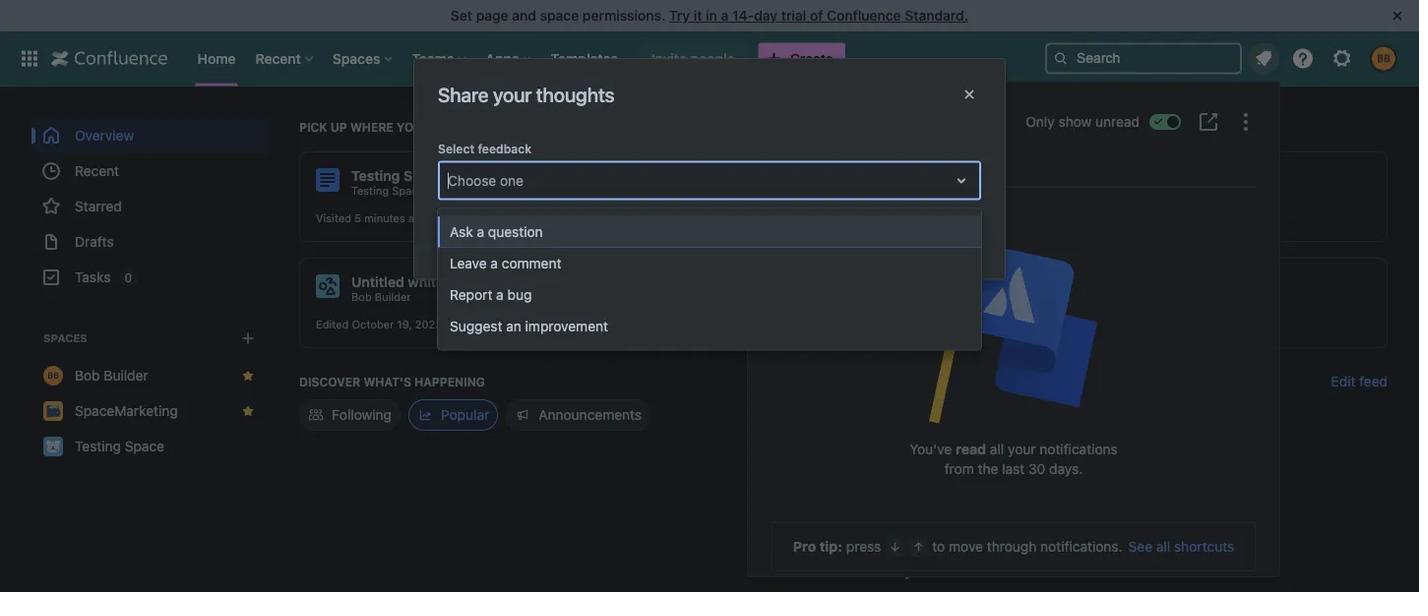 Task type: describe. For each thing, give the bounding box(es) containing it.
try
[[669, 7, 690, 24]]

open image
[[950, 169, 974, 192]]

popular
[[441, 407, 490, 423]]

press
[[847, 539, 881, 555]]

tip:
[[820, 539, 843, 555]]

0 horizontal spatial testing space link
[[32, 429, 268, 465]]

you've read
[[910, 442, 987, 458]]

direct
[[772, 163, 811, 180]]

drafts link
[[32, 224, 268, 260]]

builder for hello!
[[1111, 185, 1148, 197]]

it
[[694, 7, 702, 24]]

untitled whiteboard 2
[[351, 274, 495, 290]]

days.
[[1050, 461, 1083, 478]]

happening
[[415, 375, 485, 389]]

announcements button
[[506, 400, 651, 431]]

testing space up the "visited 5 minutes ago"
[[351, 185, 424, 197]]

notifications.
[[1041, 539, 1123, 555]]

notifications
[[1040, 442, 1118, 458]]

no more activity
[[773, 556, 915, 579]]

watching
[[827, 163, 888, 180]]

builder up spacemarketing at the left bottom of the page
[[104, 368, 148, 384]]

of
[[810, 7, 823, 24]]

2023 for edited october 19, 2023
[[415, 318, 442, 331]]

1 vertical spatial overview
[[720, 168, 782, 184]]

share
[[438, 83, 489, 106]]

bob for hello!
[[1088, 185, 1108, 197]]

testing space down spacemarketing at the left bottom of the page
[[75, 439, 164, 455]]

show
[[1059, 114, 1092, 130]]

bug
[[508, 286, 532, 303]]

announcements
[[539, 407, 642, 423]]

choose
[[448, 172, 496, 189]]

pro tip: press
[[793, 539, 881, 555]]

templates
[[551, 50, 618, 66]]

templates link
[[545, 43, 624, 74]]

from
[[945, 461, 974, 478]]

bob for untitled whiteboard 2
[[351, 291, 372, 304]]

trial
[[781, 7, 807, 24]]

drafts
[[75, 234, 114, 250]]

suggest
[[450, 318, 503, 334]]

bob builder link for untitled whiteboard 2
[[351, 290, 411, 304]]

20
[[723, 212, 736, 225]]

a for question
[[477, 223, 484, 240]]

group containing overview
[[32, 118, 268, 295]]

bob builder for overview
[[720, 185, 779, 197]]

ago for overview
[[783, 212, 803, 225]]

spacemarketing
[[75, 403, 178, 419]]

only
[[1026, 114, 1055, 130]]

spaces button
[[327, 43, 400, 74]]

through
[[987, 539, 1037, 555]]

apps button
[[480, 43, 539, 74]]

close modal image
[[958, 83, 982, 106]]

permissions.
[[583, 7, 666, 24]]

space
[[540, 7, 579, 24]]

2023 for created october 19, 2023
[[1160, 318, 1187, 331]]

bob builder link up spacemarketing at the left bottom of the page
[[32, 358, 268, 394]]

day
[[754, 7, 778, 24]]

a for bug
[[496, 286, 504, 303]]

set page and space permissions. try it in a 14-day trial of confluence standard.
[[451, 7, 969, 24]]

recent link
[[32, 154, 268, 189]]

off
[[458, 120, 481, 134]]

cancel button
[[784, 224, 853, 255]]

19, for edited october 19, 2023
[[397, 318, 412, 331]]

5
[[355, 212, 361, 225]]

edited october 19, 2023
[[316, 318, 442, 331]]

minutes for overview
[[739, 212, 780, 225]]

ask
[[450, 223, 473, 240]]

pick
[[299, 120, 327, 134]]

30
[[1029, 461, 1046, 478]]

settings icon image
[[1331, 47, 1355, 70]]

Select feedback text field
[[448, 171, 452, 190]]

bob up spacemarketing at the left bottom of the page
[[75, 368, 100, 384]]

see
[[1129, 539, 1153, 555]]

discover what's happening
[[299, 375, 485, 389]]

move
[[949, 539, 983, 555]]

starred link
[[32, 189, 268, 224]]

bob builder link for hello!
[[1088, 184, 1148, 198]]

visited 20 minutes ago
[[684, 212, 803, 225]]

untitled
[[351, 274, 404, 290]]

share your thoughts
[[438, 83, 615, 106]]

page
[[476, 7, 509, 24]]

whiteboard
[[408, 274, 483, 290]]

see all shortcuts button
[[1129, 538, 1235, 557]]

where
[[350, 120, 394, 134]]

october for created
[[1097, 318, 1139, 331]]

standard.
[[905, 7, 969, 24]]

what's
[[364, 375, 411, 389]]

following
[[332, 407, 392, 423]]

people
[[691, 50, 735, 66]]

0 horizontal spatial spaces
[[43, 332, 87, 345]]

home
[[197, 50, 236, 66]]

search image
[[1053, 51, 1069, 66]]

visited 5 minutes ago
[[316, 212, 428, 225]]

edit feed button
[[1332, 372, 1388, 392]]

popular button
[[409, 400, 498, 431]]

builder for overview
[[743, 185, 779, 197]]

invite people
[[652, 50, 735, 66]]

you
[[397, 120, 423, 134]]



Task type: locate. For each thing, give the bounding box(es) containing it.
builder up visited 20 minutes ago
[[743, 185, 779, 197]]

thoughts
[[536, 83, 615, 106]]

all inside button
[[1157, 539, 1171, 555]]

read
[[956, 442, 987, 458]]

minutes right 20
[[739, 212, 780, 225]]

confluence
[[827, 7, 901, 24]]

and
[[512, 7, 537, 24]]

1 horizontal spatial all
[[1157, 539, 1171, 555]]

october right created
[[1097, 318, 1139, 331]]

1 horizontal spatial 19,
[[1142, 318, 1157, 331]]

notifications dialog
[[748, 83, 1280, 593]]

spacemarketing link
[[32, 394, 268, 429]]

0
[[124, 271, 132, 285]]

see all shortcuts
[[1129, 539, 1235, 555]]

all up the
[[990, 442, 1004, 458]]

leave
[[450, 255, 487, 271]]

19, down untitled whiteboard 2
[[397, 318, 412, 331]]

1 2023 from the left
[[415, 318, 442, 331]]

bob builder for untitled whiteboard 2
[[351, 291, 411, 304]]

pro
[[793, 539, 816, 555]]

group
[[32, 118, 268, 295]]

testing space link up the "visited 5 minutes ago"
[[351, 184, 424, 198]]

testing space link down spacemarketing at the left bottom of the page
[[32, 429, 268, 465]]

last
[[1002, 461, 1025, 478]]

october for edited
[[352, 318, 394, 331]]

bob builder link down unread
[[1088, 184, 1148, 198]]

global element
[[12, 31, 1042, 86]]

to
[[933, 539, 945, 555]]

edit feed
[[1332, 374, 1388, 390]]

0 horizontal spatial ago
[[408, 212, 428, 225]]

home link
[[191, 43, 242, 74]]

0 horizontal spatial visited
[[316, 212, 351, 225]]

1 ago from the left
[[408, 212, 428, 225]]

all inside all your notifications from the last 30 days.
[[990, 442, 1004, 458]]

builder
[[743, 185, 779, 197], [1111, 185, 1148, 197], [375, 291, 411, 304], [104, 368, 148, 384]]

1 19, from the left
[[397, 318, 412, 331]]

1 horizontal spatial ago
[[783, 212, 803, 225]]

invite people button
[[640, 43, 747, 74]]

1 vertical spatial unstar this space image
[[240, 404, 256, 419]]

up
[[331, 120, 347, 134]]

2 ago from the left
[[783, 212, 803, 225]]

notification icon image
[[1252, 47, 1276, 70]]

a for comment
[[491, 255, 498, 271]]

your down apps popup button
[[493, 83, 532, 106]]

visited for testing space
[[316, 212, 351, 225]]

overview link
[[32, 118, 268, 154]]

builder for untitled whiteboard 2
[[375, 291, 411, 304]]

bob builder down hello!
[[1088, 185, 1148, 197]]

unread
[[1096, 114, 1140, 130]]

set
[[451, 7, 473, 24]]

created october 19, 2023
[[1052, 318, 1187, 331]]

ago for testing space
[[408, 212, 428, 225]]

1 vertical spatial your
[[1008, 442, 1036, 458]]

bob builder link
[[720, 184, 779, 198], [1088, 184, 1148, 198], [351, 290, 411, 304], [32, 358, 268, 394]]

a right the in
[[721, 7, 729, 24]]

a
[[721, 7, 729, 24], [477, 223, 484, 240], [491, 255, 498, 271], [496, 286, 504, 303]]

october right edited
[[352, 318, 394, 331]]

cancel
[[796, 231, 841, 248]]

minutes right 5
[[364, 212, 405, 225]]

tab list containing direct
[[764, 156, 1264, 188]]

visited left 20
[[684, 212, 720, 225]]

spaces down the tasks
[[43, 332, 87, 345]]

0 vertical spatial unstar this space image
[[240, 368, 256, 384]]

visited for overview
[[684, 212, 720, 225]]

comment
[[502, 255, 562, 271]]

builder down hello!
[[1111, 185, 1148, 197]]

testing space down the pick up where you left off
[[351, 168, 445, 184]]

tab list inside notifications dialog
[[764, 156, 1264, 188]]

2 october from the left
[[1097, 318, 1139, 331]]

0 horizontal spatial overview
[[75, 127, 134, 144]]

unstar this space image for bob builder
[[240, 368, 256, 384]]

select feedback
[[438, 142, 532, 156]]

spaces up where
[[333, 50, 380, 66]]

open notifications in a new tab image
[[1197, 110, 1221, 134]]

discover
[[299, 375, 361, 389]]

only show unread
[[1026, 114, 1140, 130]]

bob down untitled
[[351, 291, 372, 304]]

left
[[426, 120, 455, 134]]

visited
[[316, 212, 351, 225], [684, 212, 720, 225]]

hello!
[[1088, 168, 1126, 184]]

19, for created october 19, 2023
[[1142, 318, 1157, 331]]

a right ask at top
[[477, 223, 484, 240]]

in
[[706, 7, 718, 24]]

testing space link
[[351, 184, 424, 198], [32, 429, 268, 465]]

pick up where you left off
[[299, 120, 481, 134]]

bob for overview
[[720, 185, 740, 197]]

unstar this space image inside spacemarketing link
[[240, 404, 256, 419]]

testing space
[[351, 168, 445, 184], [351, 185, 424, 197], [75, 439, 164, 455]]

close image
[[1386, 4, 1410, 28]]

minutes for testing space
[[364, 212, 405, 225]]

2 19, from the left
[[1142, 318, 1157, 331]]

1 unstar this space image from the top
[[240, 368, 256, 384]]

overview up visited 20 minutes ago
[[720, 168, 782, 184]]

create a space image
[[236, 327, 260, 350]]

question
[[488, 223, 543, 240]]

1 horizontal spatial testing space link
[[351, 184, 424, 198]]

tasks
[[75, 269, 111, 285]]

1 visited from the left
[[316, 212, 351, 225]]

unstar this space image
[[240, 368, 256, 384], [240, 404, 256, 419]]

feedback
[[478, 142, 532, 156]]

overview
[[75, 127, 134, 144], [720, 168, 782, 184]]

0 vertical spatial spaces
[[333, 50, 380, 66]]

your for all
[[1008, 442, 1036, 458]]

Search field
[[1046, 43, 1242, 74]]

improvement
[[525, 318, 608, 334]]

2 2023 from the left
[[1160, 318, 1187, 331]]

19,
[[397, 318, 412, 331], [1142, 318, 1157, 331]]

1 horizontal spatial 2023
[[1160, 318, 1187, 331]]

bob builder link up visited 20 minutes ago
[[720, 184, 779, 198]]

0 vertical spatial testing space link
[[351, 184, 424, 198]]

october
[[352, 318, 394, 331], [1097, 318, 1139, 331]]

apps
[[486, 50, 519, 66]]

builder down untitled
[[375, 291, 411, 304]]

ago
[[408, 212, 428, 225], [783, 212, 803, 225]]

arrow down image
[[887, 540, 903, 555]]

bob builder link for overview
[[720, 184, 779, 198]]

starred
[[75, 198, 122, 215]]

spaces
[[333, 50, 380, 66], [43, 332, 87, 345]]

space
[[404, 168, 445, 184], [392, 185, 424, 197], [125, 439, 164, 455]]

bob builder link up edited october 19, 2023
[[351, 290, 411, 304]]

visited left 5
[[316, 212, 351, 225]]

1 october from the left
[[352, 318, 394, 331]]

0 horizontal spatial 19,
[[397, 318, 412, 331]]

a right the 2
[[496, 286, 504, 303]]

choose one
[[448, 172, 524, 189]]

1 horizontal spatial spaces
[[333, 50, 380, 66]]

0 vertical spatial overview
[[75, 127, 134, 144]]

no
[[773, 556, 798, 579]]

shortcuts
[[1174, 539, 1235, 555]]

2 visited from the left
[[684, 212, 720, 225]]

1 horizontal spatial overview
[[720, 168, 782, 184]]

activity
[[852, 556, 915, 579]]

2 unstar this space image from the top
[[240, 404, 256, 419]]

banner
[[0, 31, 1420, 87]]

overview up recent
[[75, 127, 134, 144]]

bob down hello!
[[1088, 185, 1108, 197]]

spaces inside popup button
[[333, 50, 380, 66]]

0 horizontal spatial your
[[493, 83, 532, 106]]

feed
[[1360, 374, 1388, 390]]

ago left ask at top
[[408, 212, 428, 225]]

edit
[[1332, 374, 1356, 390]]

your
[[493, 83, 532, 106], [1008, 442, 1036, 458]]

1 vertical spatial all
[[1157, 539, 1171, 555]]

1 vertical spatial spaces
[[43, 332, 87, 345]]

bob up 20
[[720, 185, 740, 197]]

1 horizontal spatial october
[[1097, 318, 1139, 331]]

arrow up image
[[911, 540, 927, 555]]

report a bug
[[450, 286, 532, 303]]

confluence image
[[51, 47, 168, 70], [51, 47, 168, 70]]

0 vertical spatial your
[[493, 83, 532, 106]]

leave a comment
[[450, 255, 562, 271]]

direct tab panel
[[764, 188, 1264, 206]]

1 horizontal spatial minutes
[[739, 212, 780, 225]]

select
[[438, 142, 475, 156]]

bob builder down untitled
[[351, 291, 411, 304]]

your up last
[[1008, 442, 1036, 458]]

all right see
[[1157, 539, 1171, 555]]

your for share
[[493, 83, 532, 106]]

tab list
[[764, 156, 1264, 188]]

an
[[506, 318, 522, 334]]

0 vertical spatial all
[[990, 442, 1004, 458]]

recent
[[75, 163, 119, 179]]

ago up cancel
[[783, 212, 803, 225]]

banner containing home
[[0, 31, 1420, 87]]

created
[[1052, 318, 1093, 331]]

2 minutes from the left
[[739, 212, 780, 225]]

1 vertical spatial testing space link
[[32, 429, 268, 465]]

your inside all your notifications from the last 30 days.
[[1008, 442, 1036, 458]]

0 horizontal spatial minutes
[[364, 212, 405, 225]]

1 minutes from the left
[[364, 212, 405, 225]]

0 horizontal spatial all
[[990, 442, 1004, 458]]

invite
[[652, 50, 687, 66]]

1 horizontal spatial visited
[[684, 212, 720, 225]]

bob builder up spacemarketing at the left bottom of the page
[[75, 368, 148, 384]]

0 horizontal spatial 2023
[[415, 318, 442, 331]]

report
[[450, 286, 493, 303]]

unstar this space image for spacemarketing
[[240, 404, 256, 419]]

a up the 2
[[491, 255, 498, 271]]

bob builder for hello!
[[1088, 185, 1148, 197]]

testing
[[351, 168, 400, 184], [351, 185, 389, 197], [75, 439, 121, 455]]

0 horizontal spatial october
[[352, 318, 394, 331]]

14-
[[732, 7, 754, 24]]

19, right created
[[1142, 318, 1157, 331]]

try it in a 14-day trial of confluence standard. link
[[669, 7, 969, 24]]

1 horizontal spatial your
[[1008, 442, 1036, 458]]

suggest an improvement
[[450, 318, 608, 334]]

bob builder up visited 20 minutes ago
[[720, 185, 779, 197]]



Task type: vqa. For each thing, say whether or not it's contained in the screenshot.


